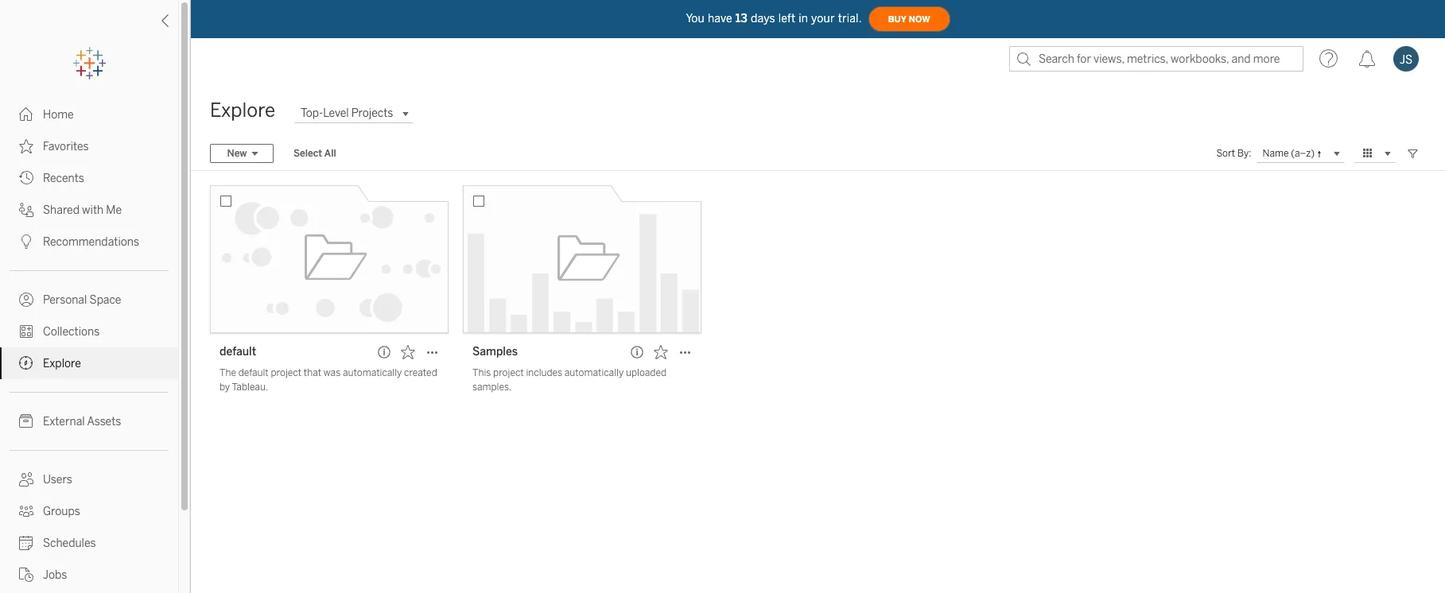 Task type: locate. For each thing, give the bounding box(es) containing it.
was
[[324, 368, 341, 379]]

schedules link
[[0, 528, 178, 559]]

left
[[779, 12, 796, 25]]

by text only_f5he34f image left jobs
[[19, 568, 33, 583]]

collections
[[43, 325, 100, 339]]

6 by text only_f5he34f image from the top
[[19, 357, 33, 371]]

by text only_f5he34f image inside external assets link
[[19, 415, 33, 429]]

1 automatically from the left
[[343, 368, 402, 379]]

by text only_f5he34f image for users
[[19, 473, 33, 487]]

by text only_f5he34f image left external
[[19, 415, 33, 429]]

select all
[[294, 148, 336, 159]]

by:
[[1238, 148, 1252, 159]]

by text only_f5he34f image left 'users'
[[19, 473, 33, 487]]

by text only_f5he34f image inside groups link
[[19, 505, 33, 519]]

default up the tableau.
[[238, 368, 269, 379]]

0 horizontal spatial automatically
[[343, 368, 402, 379]]

2 by text only_f5he34f image from the top
[[19, 235, 33, 249]]

0 horizontal spatial explore
[[43, 357, 81, 371]]

by text only_f5he34f image left "groups"
[[19, 505, 33, 519]]

trial.
[[838, 12, 862, 25]]

by text only_f5he34f image left personal
[[19, 293, 33, 307]]

by text only_f5he34f image for collections
[[19, 325, 33, 339]]

9 by text only_f5he34f image from the top
[[19, 568, 33, 583]]

by text only_f5he34f image
[[19, 107, 33, 122], [19, 171, 33, 185], [19, 203, 33, 217], [19, 293, 33, 307], [19, 325, 33, 339], [19, 357, 33, 371], [19, 415, 33, 429], [19, 536, 33, 551], [19, 568, 33, 583]]

by text only_f5he34f image inside "recommendations" link
[[19, 235, 33, 249]]

by text only_f5he34f image for recommendations
[[19, 235, 33, 249]]

explore up new 'popup button'
[[210, 99, 275, 122]]

by text only_f5he34f image inside personal space link
[[19, 293, 33, 307]]

explore
[[210, 99, 275, 122], [43, 357, 81, 371]]

buy now
[[889, 14, 931, 24]]

automatically right the was
[[343, 368, 402, 379]]

by
[[220, 382, 230, 393]]

automatically right includes
[[565, 368, 624, 379]]

me
[[106, 204, 122, 217]]

1 by text only_f5he34f image from the top
[[19, 107, 33, 122]]

by text only_f5he34f image
[[19, 139, 33, 154], [19, 235, 33, 249], [19, 473, 33, 487], [19, 505, 33, 519]]

default
[[220, 345, 256, 359], [238, 368, 269, 379]]

by text only_f5he34f image left home
[[19, 107, 33, 122]]

project inside the this project includes automatically uploaded samples.
[[493, 368, 524, 379]]

by text only_f5he34f image left shared
[[19, 203, 33, 217]]

shared with me link
[[0, 194, 178, 226]]

samples
[[473, 345, 518, 359]]

external
[[43, 415, 85, 429]]

3 by text only_f5he34f image from the top
[[19, 203, 33, 217]]

by text only_f5he34f image for recents
[[19, 171, 33, 185]]

by text only_f5he34f image inside favorites link
[[19, 139, 33, 154]]

project up samples.
[[493, 368, 524, 379]]

1 horizontal spatial automatically
[[565, 368, 624, 379]]

2 by text only_f5he34f image from the top
[[19, 171, 33, 185]]

explore link
[[0, 348, 178, 380]]

your
[[812, 12, 835, 25]]

home
[[43, 108, 74, 122]]

samples image
[[463, 185, 702, 333]]

2 project from the left
[[493, 368, 524, 379]]

navigation panel element
[[0, 48, 178, 594]]

by text only_f5he34f image inside explore link
[[19, 357, 33, 371]]

select all button
[[283, 144, 347, 163]]

1 vertical spatial default
[[238, 368, 269, 379]]

by text only_f5he34f image inside jobs 'link'
[[19, 568, 33, 583]]

with
[[82, 204, 104, 217]]

0 horizontal spatial project
[[271, 368, 302, 379]]

by text only_f5he34f image left schedules
[[19, 536, 33, 551]]

1 by text only_f5he34f image from the top
[[19, 139, 33, 154]]

by text only_f5he34f image for external assets
[[19, 415, 33, 429]]

collections link
[[0, 316, 178, 348]]

by text only_f5he34f image inside the shared with me link
[[19, 203, 33, 217]]

default up the
[[220, 345, 256, 359]]

by text only_f5he34f image for groups
[[19, 505, 33, 519]]

1 horizontal spatial project
[[493, 368, 524, 379]]

default inside the default project that was automatically created by tableau.
[[238, 368, 269, 379]]

project
[[271, 368, 302, 379], [493, 368, 524, 379]]

4 by text only_f5he34f image from the top
[[19, 505, 33, 519]]

Search for views, metrics, workbooks, and more text field
[[1010, 46, 1304, 72]]

by text only_f5he34f image inside recents link
[[19, 171, 33, 185]]

project left that
[[271, 368, 302, 379]]

by text only_f5he34f image left recents
[[19, 171, 33, 185]]

by text only_f5he34f image inside home "link"
[[19, 107, 33, 122]]

recommendations
[[43, 236, 139, 249]]

by text only_f5he34f image inside collections link
[[19, 325, 33, 339]]

7 by text only_f5he34f image from the top
[[19, 415, 33, 429]]

by text only_f5he34f image for home
[[19, 107, 33, 122]]

13
[[736, 12, 748, 25]]

by text only_f5he34f image left the favorites
[[19, 139, 33, 154]]

2 automatically from the left
[[565, 368, 624, 379]]

explore down collections
[[43, 357, 81, 371]]

4 by text only_f5he34f image from the top
[[19, 293, 33, 307]]

by text only_f5he34f image left recommendations
[[19, 235, 33, 249]]

by text only_f5he34f image inside schedules link
[[19, 536, 33, 551]]

0 vertical spatial explore
[[210, 99, 275, 122]]

by text only_f5he34f image for explore
[[19, 357, 33, 371]]

all
[[325, 148, 336, 159]]

1 vertical spatial explore
[[43, 357, 81, 371]]

by text only_f5he34f image inside users link
[[19, 473, 33, 487]]

automatically
[[343, 368, 402, 379], [565, 368, 624, 379]]

1 project from the left
[[271, 368, 302, 379]]

recents
[[43, 172, 84, 185]]

jobs
[[43, 569, 67, 583]]

personal space link
[[0, 284, 178, 316]]

users link
[[0, 464, 178, 496]]

3 by text only_f5he34f image from the top
[[19, 473, 33, 487]]

8 by text only_f5he34f image from the top
[[19, 536, 33, 551]]

recommendations link
[[0, 226, 178, 258]]

by text only_f5he34f image down collections link
[[19, 357, 33, 371]]

5 by text only_f5he34f image from the top
[[19, 325, 33, 339]]

uploaded
[[626, 368, 667, 379]]

by text only_f5he34f image left collections
[[19, 325, 33, 339]]



Task type: vqa. For each thing, say whether or not it's contained in the screenshot.
4th "|" from right
no



Task type: describe. For each thing, give the bounding box(es) containing it.
space
[[90, 294, 121, 307]]

personal space
[[43, 294, 121, 307]]

jobs link
[[0, 559, 178, 591]]

recents link
[[0, 162, 178, 194]]

by text only_f5he34f image for favorites
[[19, 139, 33, 154]]

in
[[799, 12, 809, 25]]

projects
[[352, 107, 393, 120]]

home link
[[0, 99, 178, 131]]

sort by:
[[1217, 148, 1252, 159]]

1 horizontal spatial explore
[[210, 99, 275, 122]]

groups link
[[0, 496, 178, 528]]

samples.
[[473, 382, 512, 393]]

have
[[708, 12, 733, 25]]

top-level projects
[[301, 107, 393, 120]]

automatically inside the this project includes automatically uploaded samples.
[[565, 368, 624, 379]]

by text only_f5he34f image for personal space
[[19, 293, 33, 307]]

buy
[[889, 14, 907, 24]]

select
[[294, 148, 322, 159]]

main navigation. press the up and down arrow keys to access links. element
[[0, 99, 178, 594]]

shared
[[43, 204, 80, 217]]

external assets link
[[0, 406, 178, 438]]

that
[[304, 368, 322, 379]]

you
[[686, 12, 705, 25]]

created
[[404, 368, 438, 379]]

users
[[43, 474, 72, 487]]

explore inside main navigation. press the up and down arrow keys to access links. element
[[43, 357, 81, 371]]

by text only_f5he34f image for shared with me
[[19, 203, 33, 217]]

includes
[[526, 368, 563, 379]]

buy now button
[[869, 6, 951, 32]]

favorites link
[[0, 131, 178, 162]]

this project includes automatically uploaded samples.
[[473, 368, 667, 393]]

top-
[[301, 107, 323, 120]]

top-level projects button
[[294, 104, 414, 123]]

new button
[[210, 144, 274, 163]]

you have 13 days left in your trial.
[[686, 12, 862, 25]]

this
[[473, 368, 491, 379]]

level
[[323, 107, 349, 120]]

the default project that was automatically created by tableau.
[[220, 368, 438, 393]]

shared with me
[[43, 204, 122, 217]]

by text only_f5he34f image for jobs
[[19, 568, 33, 583]]

tableau.
[[232, 382, 268, 393]]

days
[[751, 12, 776, 25]]

groups
[[43, 505, 80, 519]]

project inside the default project that was automatically created by tableau.
[[271, 368, 302, 379]]

schedules
[[43, 537, 96, 551]]

now
[[909, 14, 931, 24]]

sort
[[1217, 148, 1236, 159]]

new
[[227, 148, 247, 159]]

external assets
[[43, 415, 121, 429]]

by text only_f5he34f image for schedules
[[19, 536, 33, 551]]

0 vertical spatial default
[[220, 345, 256, 359]]

favorites
[[43, 140, 89, 154]]

assets
[[87, 415, 121, 429]]

automatically inside the default project that was automatically created by tableau.
[[343, 368, 402, 379]]

default image
[[210, 185, 449, 333]]

the
[[220, 368, 236, 379]]

personal
[[43, 294, 87, 307]]



